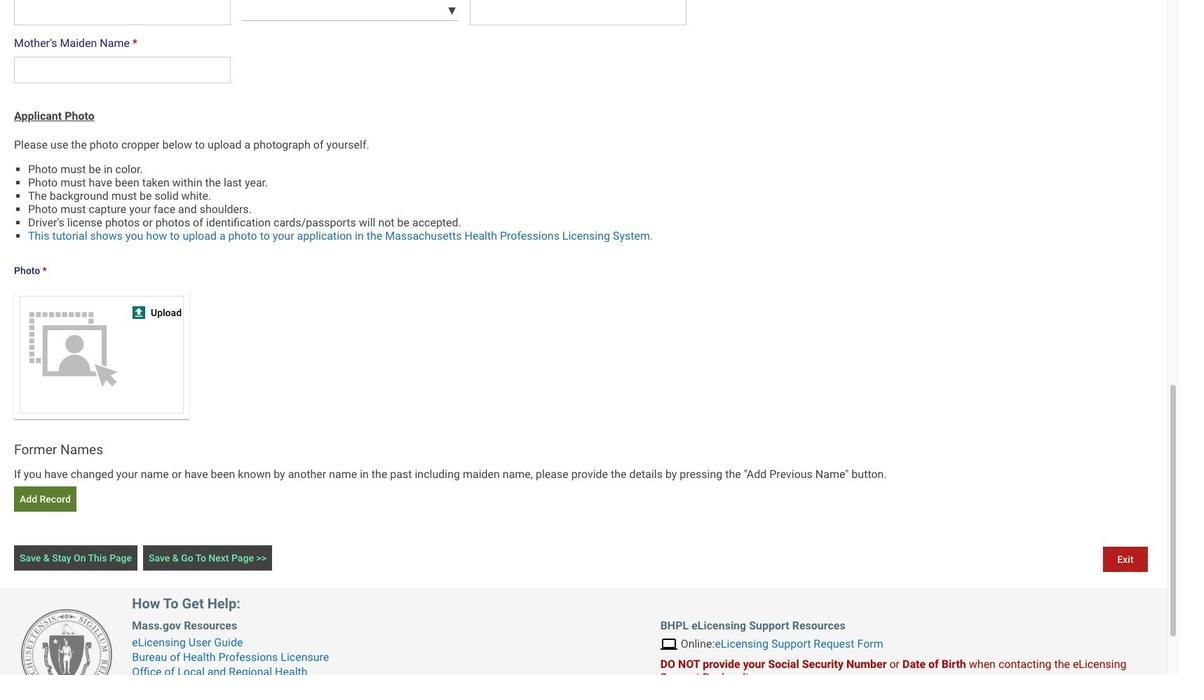 Task type: vqa. For each thing, say whether or not it's contained in the screenshot.
text field in the top of the page
yes



Task type: locate. For each thing, give the bounding box(es) containing it.
None text field
[[470, 0, 687, 25], [14, 57, 231, 84], [470, 0, 687, 25], [14, 57, 231, 84]]

None text field
[[14, 0, 231, 25]]

massachusetts state seal image
[[21, 609, 112, 675]]

no color image
[[133, 306, 145, 319]]



